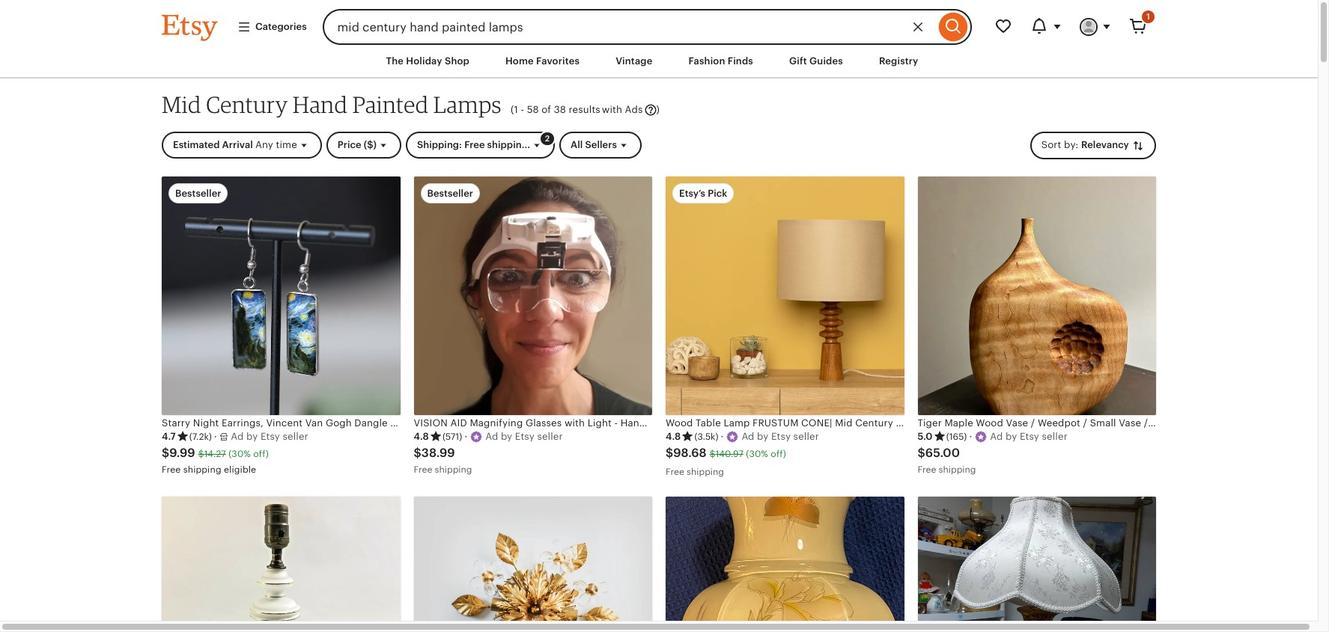 Task type: describe. For each thing, give the bounding box(es) containing it.
38.99
[[421, 446, 455, 461]]

shipping inside the '$ 38.99 free shipping'
[[435, 465, 472, 475]]

none search field inside categories banner
[[322, 9, 972, 45]]

relevancy
[[1081, 139, 1129, 151]]

shippin...
[[487, 139, 530, 151]]

2 shipping: free shippin...
[[417, 134, 550, 151]]

4 / from the left
[[1215, 418, 1220, 429]]

menu bar containing the holiday shop
[[135, 45, 1183, 79]]

b for 65.00
[[1006, 431, 1012, 443]]

fashion
[[689, 55, 725, 67]]

14.27
[[204, 449, 226, 460]]

the holiday shop
[[386, 55, 470, 67]]

shop
[[445, 55, 470, 67]]

d for 38.99
[[492, 431, 498, 443]]

9.99
[[169, 446, 195, 461]]

(571)
[[443, 432, 462, 443]]

58
[[527, 104, 539, 115]]

bestseller for 9.99
[[175, 188, 221, 199]]

( 1 - 58 of 38 results
[[511, 104, 601, 115]]

$ 38.99 free shipping
[[414, 446, 472, 475]]

etsy for 38.99
[[515, 431, 535, 443]]

4.8 for 38.99
[[414, 431, 429, 443]]

d for 65.00
[[997, 431, 1003, 443]]

sort
[[1042, 139, 1062, 151]]

free for shipping:
[[464, 139, 485, 151]]

guides
[[810, 55, 843, 67]]

frosted glass accent table lamp metal base hand painted flowers mid century image
[[162, 497, 400, 633]]

v
[[1329, 418, 1329, 429]]

y for 65.00
[[1012, 431, 1017, 443]]

a for 9.99
[[231, 431, 238, 443]]

(30% for 9.99
[[229, 449, 251, 460]]

etsy for 9.99
[[261, 431, 280, 443]]

b for 38.99
[[501, 431, 507, 443]]

shipping inside '$ 98.68 $ 140.97 (30% off) free shipping'
[[687, 467, 724, 478]]

hand painted asian lamp with a tremendous amount of detail circa. 1960s image
[[918, 497, 1156, 633]]

5 / from the left
[[1277, 418, 1281, 429]]

price
[[338, 139, 361, 151]]

lamps
[[433, 91, 502, 118]]

by:
[[1064, 139, 1079, 151]]

registry
[[879, 55, 919, 67]]

-
[[521, 104, 524, 115]]

with ads
[[602, 104, 643, 115]]

favorites
[[536, 55, 580, 67]]

a for 98.68
[[742, 431, 748, 443]]

($)
[[364, 139, 377, 151]]

seller for 65.00
[[1042, 431, 1068, 443]]

etsy for 65.00
[[1020, 431, 1039, 443]]

y for 9.99
[[252, 431, 258, 443]]

5.0
[[918, 431, 933, 443]]

0 horizontal spatial hand
[[293, 91, 348, 118]]

140.97
[[716, 449, 744, 460]]

price ($)
[[338, 139, 377, 151]]

2 vase from the left
[[1119, 418, 1141, 429]]

painted
[[353, 91, 429, 118]]

home
[[506, 55, 534, 67]]

(30% for 98.68
[[746, 449, 768, 460]]

vintage
[[616, 55, 653, 67]]

arrival
[[222, 139, 253, 151]]

fashion finds
[[689, 55, 753, 67]]

vintage link
[[604, 48, 664, 75]]

$ 65.00 free shipping
[[918, 446, 976, 475]]

any
[[255, 139, 273, 151]]

$ 98.68 $ 140.97 (30% off) free shipping
[[666, 446, 786, 478]]

with
[[602, 104, 622, 115]]

results
[[569, 104, 601, 115]]

vision aid magnifying glasses with light - hands free magnifier for cross stitch, diamond painting, jewelry, embroidery, sewing, crafts image
[[414, 177, 652, 416]]

· for 65.00
[[969, 431, 972, 443]]

categories
[[255, 21, 307, 32]]

all sellers button
[[559, 132, 642, 159]]

mid
[[162, 91, 201, 118]]

1 link
[[1120, 9, 1156, 45]]

banci firenze sconce or ceiling lamp image
[[414, 497, 652, 633]]

antique glass ginger jar lamp image
[[666, 497, 904, 633]]

a d b y etsy seller for 98.68
[[742, 431, 819, 443]]

sort by: relevancy
[[1042, 139, 1132, 151]]

a d b y etsy seller for 9.99
[[231, 431, 308, 443]]

etsy's
[[679, 188, 706, 199]]

bestseller for 38.99
[[427, 188, 473, 199]]

(7.2k)
[[189, 432, 212, 443]]



Task type: locate. For each thing, give the bounding box(es) containing it.
2 a from the left
[[485, 431, 492, 443]]

shipping inside $ 9.99 $ 14.27 (30% off) free shipping eligible
[[183, 465, 221, 475]]

a d b y etsy seller down weedpot
[[990, 431, 1068, 443]]

shipping down 98.68
[[687, 467, 724, 478]]

y right (165)
[[1012, 431, 1017, 443]]

free down 65.00
[[918, 465, 936, 475]]

tiger maple wood vase / weedpot / small vase / hand carved / handmade / freeform vase image
[[918, 177, 1156, 416]]

of
[[542, 104, 551, 115]]

pick
[[708, 188, 727, 199]]

2
[[545, 134, 550, 143]]

(30% inside '$ 98.68 $ 140.97 (30% off) free shipping'
[[746, 449, 768, 460]]

y right (571)
[[507, 431, 512, 443]]

a right (571)
[[485, 431, 492, 443]]

estimated
[[173, 139, 220, 151]]

seller for 38.99
[[537, 431, 563, 443]]

shipping down 65.00
[[939, 465, 976, 475]]

2 off) from the left
[[771, 449, 786, 460]]

2 4.8 from the left
[[666, 431, 681, 443]]

1 y from the left
[[252, 431, 258, 443]]

d right (571)
[[492, 431, 498, 443]]

4.8 up 98.68
[[666, 431, 681, 443]]

a d b y etsy seller
[[231, 431, 308, 443], [485, 431, 563, 443], [742, 431, 819, 443], [990, 431, 1068, 443]]

off) for 98.68
[[771, 449, 786, 460]]

1 b from the left
[[246, 431, 253, 443]]

free inside '$ 98.68 $ 140.97 (30% off) free shipping'
[[666, 467, 684, 478]]

· right (3.5k)
[[721, 431, 724, 443]]

a d b y etsy seller up eligible
[[231, 431, 308, 443]]

$ inside the '$ 38.99 free shipping'
[[414, 446, 421, 461]]

2 a d b y etsy seller from the left
[[485, 431, 563, 443]]

$ 9.99 $ 14.27 (30% off) free shipping eligible
[[162, 446, 269, 475]]

d
[[237, 431, 244, 443], [492, 431, 498, 443], [748, 431, 755, 443], [997, 431, 1003, 443]]

a down wood
[[990, 431, 997, 443]]

1 horizontal spatial (30%
[[746, 449, 768, 460]]

d for 98.68
[[748, 431, 755, 443]]

free down 98.68
[[666, 467, 684, 478]]

freeform
[[1283, 418, 1326, 429]]

(
[[511, 104, 514, 115]]

1 a from the left
[[231, 431, 238, 443]]

65.00
[[925, 446, 960, 461]]

1 a d b y etsy seller from the left
[[231, 431, 308, 443]]

a
[[231, 431, 238, 443], [485, 431, 492, 443], [742, 431, 748, 443], [990, 431, 997, 443]]

finds
[[728, 55, 753, 67]]

a for 38.99
[[485, 431, 492, 443]]

hand left carved
[[1151, 418, 1176, 429]]

bestseller down estimated
[[175, 188, 221, 199]]

registry link
[[868, 48, 930, 75]]

4 · from the left
[[969, 431, 972, 443]]

3 b from the left
[[757, 431, 764, 443]]

0 vertical spatial hand
[[293, 91, 348, 118]]

mid century hand painted lamps
[[162, 91, 502, 118]]

· for 98.68
[[721, 431, 724, 443]]

4 seller from the left
[[1042, 431, 1068, 443]]

seller for 98.68
[[794, 431, 819, 443]]

y for 98.68
[[763, 431, 769, 443]]

1
[[1147, 12, 1150, 21], [514, 104, 518, 115]]

shipping inside '$ 65.00 free shipping'
[[939, 465, 976, 475]]

1 d from the left
[[237, 431, 244, 443]]

d up eligible
[[237, 431, 244, 443]]

a d b y etsy seller right (571)
[[485, 431, 563, 443]]

1 horizontal spatial bestseller
[[427, 188, 473, 199]]

None search field
[[322, 9, 972, 45]]

1 etsy from the left
[[261, 431, 280, 443]]

price ($) button
[[326, 132, 401, 159]]

off) up eligible
[[253, 449, 269, 460]]

(165)
[[946, 432, 967, 443]]

eligible
[[224, 465, 256, 475]]

2 / from the left
[[1083, 418, 1087, 429]]

1 vase from the left
[[1006, 418, 1028, 429]]

0 horizontal spatial 1
[[514, 104, 518, 115]]

all
[[571, 139, 583, 151]]

0 horizontal spatial off)
[[253, 449, 269, 460]]

off)
[[253, 449, 269, 460], [771, 449, 786, 460]]

maple
[[945, 418, 973, 429]]

2 etsy from the left
[[515, 431, 535, 443]]

free inside the '$ 38.99 free shipping'
[[414, 465, 432, 475]]

·
[[214, 431, 217, 443], [464, 431, 467, 443], [721, 431, 724, 443], [969, 431, 972, 443]]

3 a d b y etsy seller from the left
[[742, 431, 819, 443]]

1 horizontal spatial vase
[[1119, 418, 1141, 429]]

3 / from the left
[[1144, 418, 1148, 429]]

etsy right (571)
[[515, 431, 535, 443]]

98.68
[[673, 446, 707, 461]]

(30% up eligible
[[229, 449, 251, 460]]

gift guides link
[[778, 48, 854, 75]]

home favorites
[[506, 55, 580, 67]]

shipping down 38.99
[[435, 465, 472, 475]]

shipping
[[183, 465, 221, 475], [435, 465, 472, 475], [939, 465, 976, 475], [687, 467, 724, 478]]

(30% right 140.97
[[746, 449, 768, 460]]

1 vertical spatial hand
[[1151, 418, 1176, 429]]

small
[[1090, 418, 1116, 429]]

categories banner
[[135, 0, 1183, 45]]

1 inside "link"
[[1147, 12, 1150, 21]]

off) inside $ 9.99 $ 14.27 (30% off) free shipping eligible
[[253, 449, 269, 460]]

2 seller from the left
[[537, 431, 563, 443]]

2 d from the left
[[492, 431, 498, 443]]

vase right small
[[1119, 418, 1141, 429]]

free left shippin...
[[464, 139, 485, 151]]

1 horizontal spatial 4.8
[[666, 431, 681, 443]]

gift guides
[[789, 55, 843, 67]]

4.8 for 98.68
[[666, 431, 681, 443]]

d up '$ 98.68 $ 140.97 (30% off) free shipping'
[[748, 431, 755, 443]]

tiger
[[918, 418, 942, 429]]

1 bestseller from the left
[[175, 188, 221, 199]]

a for 65.00
[[990, 431, 997, 443]]

categories button
[[226, 13, 318, 40]]

38
[[554, 104, 566, 115]]

menu bar
[[135, 45, 1183, 79]]

3 etsy from the left
[[771, 431, 791, 443]]

free
[[464, 139, 485, 151], [162, 465, 181, 475], [414, 465, 432, 475], [918, 465, 936, 475], [666, 467, 684, 478]]

2 bestseller from the left
[[427, 188, 473, 199]]

a up $ 9.99 $ 14.27 (30% off) free shipping eligible
[[231, 431, 238, 443]]

/
[[1031, 418, 1035, 429], [1083, 418, 1087, 429], [1144, 418, 1148, 429], [1215, 418, 1220, 429], [1277, 418, 1281, 429]]

fashion finds link
[[677, 48, 765, 75]]

1 horizontal spatial hand
[[1151, 418, 1176, 429]]

sellers
[[585, 139, 617, 151]]

3 d from the left
[[748, 431, 755, 443]]

)
[[656, 104, 660, 115]]

etsy up '$ 98.68 $ 140.97 (30% off) free shipping'
[[771, 431, 791, 443]]

a up 140.97
[[742, 431, 748, 443]]

b up eligible
[[246, 431, 253, 443]]

off) right 140.97
[[771, 449, 786, 460]]

d for 9.99
[[237, 431, 244, 443]]

y for 38.99
[[507, 431, 512, 443]]

home favorites link
[[494, 48, 591, 75]]

1 · from the left
[[214, 431, 217, 443]]

bestseller
[[175, 188, 221, 199], [427, 188, 473, 199]]

shipping:
[[417, 139, 462, 151]]

· right (571)
[[464, 431, 467, 443]]

y up '$ 98.68 $ 140.97 (30% off) free shipping'
[[763, 431, 769, 443]]

1 4.8 from the left
[[414, 431, 429, 443]]

free inside $ 9.99 $ 14.27 (30% off) free shipping eligible
[[162, 465, 181, 475]]

shipping down 14.27
[[183, 465, 221, 475]]

the
[[386, 55, 404, 67]]

vase
[[1006, 418, 1028, 429], [1119, 418, 1141, 429]]

all sellers
[[571, 139, 617, 151]]

(30%
[[229, 449, 251, 460], [746, 449, 768, 460]]

/ left small
[[1083, 418, 1087, 429]]

4 y from the left
[[1012, 431, 1017, 443]]

3 a from the left
[[742, 431, 748, 443]]

hand
[[293, 91, 348, 118], [1151, 418, 1176, 429]]

etsy up $ 9.99 $ 14.27 (30% off) free shipping eligible
[[261, 431, 280, 443]]

0 horizontal spatial bestseller
[[175, 188, 221, 199]]

$ inside '$ 65.00 free shipping'
[[918, 446, 925, 461]]

wood table lamp frustum cone| mid century modern table light | bedside lamp | desk light | desk lamp | wood base lamp | wood lamp image
[[666, 177, 904, 416]]

free down 38.99
[[414, 465, 432, 475]]

ads
[[625, 104, 643, 115]]

4.7
[[162, 431, 176, 443]]

the holiday shop link
[[375, 48, 481, 75]]

starry night earrings, vincent van gogh dangle earrings, gift under 10, vincent van gogh starry night earrings, art student gift, artist ear image
[[162, 177, 400, 416]]

b for 98.68
[[757, 431, 764, 443]]

1 vertical spatial 1
[[514, 104, 518, 115]]

4 b from the left
[[1006, 431, 1012, 443]]

tiger maple wood vase / weedpot / small vase / hand carved / handmade / freeform v
[[918, 418, 1329, 429]]

· right (165)
[[969, 431, 972, 443]]

/ left "freeform"
[[1277, 418, 1281, 429]]

0 vertical spatial 1
[[1147, 12, 1150, 21]]

free for 38.99
[[414, 465, 432, 475]]

seller for 9.99
[[283, 431, 308, 443]]

b up '$ 98.68 $ 140.97 (30% off) free shipping'
[[757, 431, 764, 443]]

4 etsy from the left
[[1020, 431, 1039, 443]]

2 b from the left
[[501, 431, 507, 443]]

3 seller from the left
[[794, 431, 819, 443]]

weedpot
[[1038, 418, 1081, 429]]

0 horizontal spatial 4.8
[[414, 431, 429, 443]]

1 horizontal spatial off)
[[771, 449, 786, 460]]

(30% inside $ 9.99 $ 14.27 (30% off) free shipping eligible
[[229, 449, 251, 460]]

Search for anything text field
[[322, 9, 935, 45]]

free for 65.00
[[918, 465, 936, 475]]

estimated arrival any time
[[173, 139, 297, 151]]

etsy for 98.68
[[771, 431, 791, 443]]

y
[[252, 431, 258, 443], [507, 431, 512, 443], [763, 431, 769, 443], [1012, 431, 1017, 443]]

$ for 38.99
[[414, 446, 421, 461]]

a d b y etsy seller for 38.99
[[485, 431, 563, 443]]

(3.5k)
[[695, 432, 719, 443]]

etsy down weedpot
[[1020, 431, 1039, 443]]

gift
[[789, 55, 807, 67]]

free down 9.99
[[162, 465, 181, 475]]

1 horizontal spatial 1
[[1147, 12, 1150, 21]]

b
[[246, 431, 253, 443], [501, 431, 507, 443], [757, 431, 764, 443], [1006, 431, 1012, 443]]

off) for 9.99
[[253, 449, 269, 460]]

4 a from the left
[[990, 431, 997, 443]]

off) inside '$ 98.68 $ 140.97 (30% off) free shipping'
[[771, 449, 786, 460]]

1 (30% from the left
[[229, 449, 251, 460]]

$ for 65.00
[[918, 446, 925, 461]]

/ right carved
[[1215, 418, 1220, 429]]

2 · from the left
[[464, 431, 467, 443]]

b right (165)
[[1006, 431, 1012, 443]]

4.8 up 38.99
[[414, 431, 429, 443]]

/ left weedpot
[[1031, 418, 1035, 429]]

sort by: relevancy image
[[1132, 139, 1145, 153]]

etsy's pick
[[679, 188, 727, 199]]

wood
[[976, 418, 1003, 429]]

4 a d b y etsy seller from the left
[[990, 431, 1068, 443]]

bestseller down shipping: in the left of the page
[[427, 188, 473, 199]]

a d b y etsy seller up 140.97
[[742, 431, 819, 443]]

3 · from the left
[[721, 431, 724, 443]]

vase right wood
[[1006, 418, 1028, 429]]

y up eligible
[[252, 431, 258, 443]]

b for 9.99
[[246, 431, 253, 443]]

b right (571)
[[501, 431, 507, 443]]

$ for 9.99
[[162, 446, 169, 461]]

free inside 2 shipping: free shippin...
[[464, 139, 485, 151]]

free inside '$ 65.00 free shipping'
[[918, 465, 936, 475]]

holiday
[[406, 55, 442, 67]]

· for 38.99
[[464, 431, 467, 443]]

· right (7.2k)
[[214, 431, 217, 443]]

handmade
[[1222, 418, 1274, 429]]

a d b y etsy seller for 65.00
[[990, 431, 1068, 443]]

$ for 98.68
[[666, 446, 673, 461]]

hand up the price in the top left of the page
[[293, 91, 348, 118]]

2 (30% from the left
[[746, 449, 768, 460]]

4 d from the left
[[997, 431, 1003, 443]]

0 horizontal spatial (30%
[[229, 449, 251, 460]]

century
[[206, 91, 288, 118]]

· for 9.99
[[214, 431, 217, 443]]

seller
[[283, 431, 308, 443], [537, 431, 563, 443], [794, 431, 819, 443], [1042, 431, 1068, 443]]

carved
[[1179, 418, 1213, 429]]

1 seller from the left
[[283, 431, 308, 443]]

time
[[276, 139, 297, 151]]

1 / from the left
[[1031, 418, 1035, 429]]

/ right small
[[1144, 418, 1148, 429]]

d down wood
[[997, 431, 1003, 443]]

1 off) from the left
[[253, 449, 269, 460]]

0 horizontal spatial vase
[[1006, 418, 1028, 429]]

2 y from the left
[[507, 431, 512, 443]]

3 y from the left
[[763, 431, 769, 443]]



Task type: vqa. For each thing, say whether or not it's contained in the screenshot.
by:
yes



